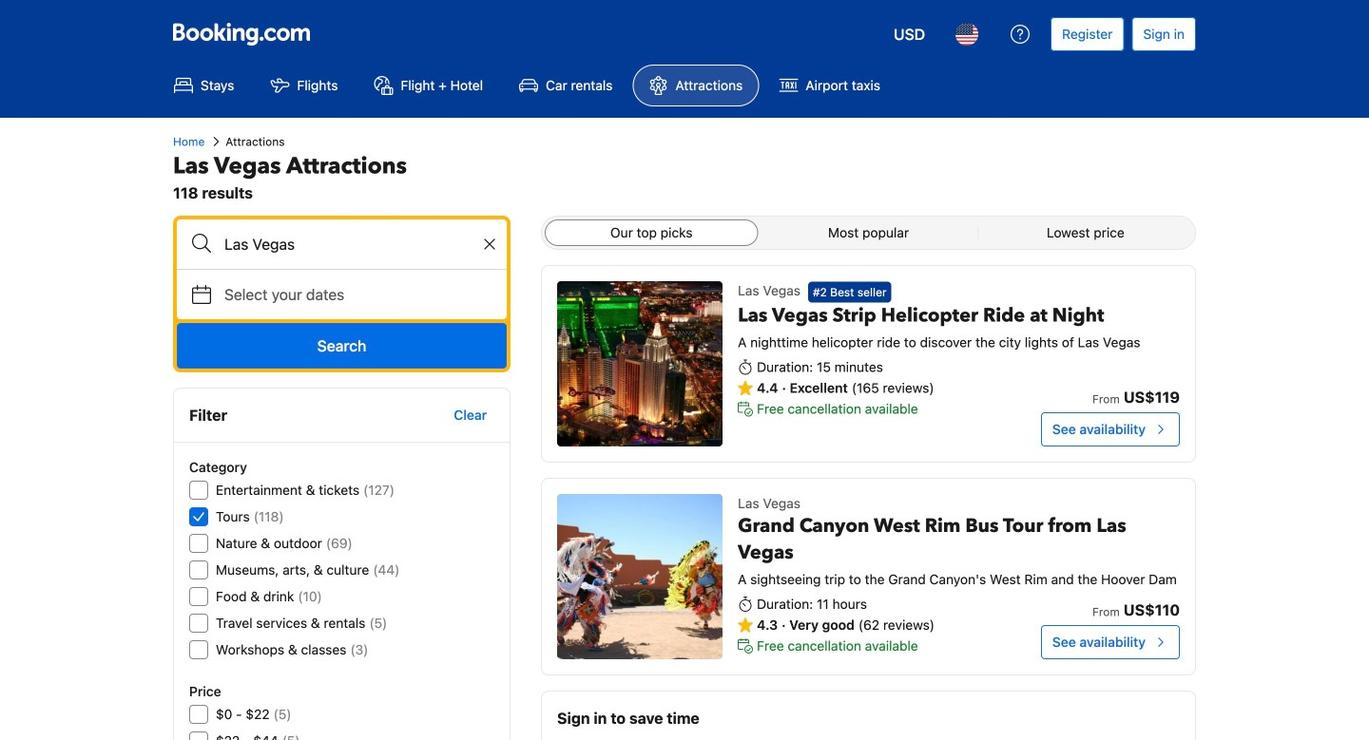 Task type: locate. For each thing, give the bounding box(es) containing it.
Where are you going? search field
[[177, 220, 507, 269]]

booking.com image
[[173, 23, 310, 46]]

grand canyon west rim bus tour from las vegas image
[[557, 494, 723, 660]]



Task type: vqa. For each thing, say whether or not it's contained in the screenshot.
the right '&'
no



Task type: describe. For each thing, give the bounding box(es) containing it.
las vegas strip helicopter ride at night image
[[557, 281, 723, 447]]



